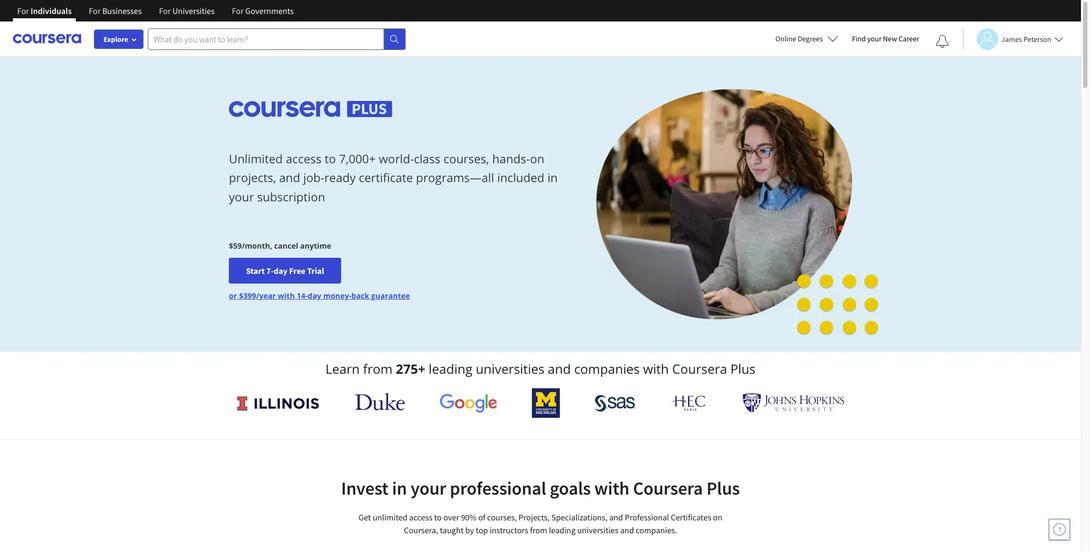 Task type: locate. For each thing, give the bounding box(es) containing it.
unlimited
[[373, 512, 407, 523]]

leading up google image
[[429, 360, 472, 378]]

1 horizontal spatial in
[[548, 169, 558, 186]]

for universities
[[159, 5, 215, 16]]

access inside unlimited access to 7,000+ world-class courses, hands-on projects, and job-ready certificate programs—all included in your subscription
[[286, 151, 322, 167]]

0 vertical spatial with
[[278, 291, 295, 301]]

to up ready
[[325, 151, 336, 167]]

from down projects,
[[530, 525, 547, 536]]

275+
[[396, 360, 425, 378]]

on
[[530, 151, 544, 167], [713, 512, 722, 523]]

individuals
[[31, 5, 72, 16]]

back
[[351, 291, 369, 301]]

hec paris image
[[670, 392, 708, 414]]

access
[[286, 151, 322, 167], [409, 512, 432, 523]]

access up the coursera,
[[409, 512, 432, 523]]

$59
[[229, 241, 242, 251]]

class
[[414, 151, 440, 167]]

1 vertical spatial on
[[713, 512, 722, 523]]

goals
[[550, 477, 591, 500]]

0 vertical spatial to
[[325, 151, 336, 167]]

trial
[[307, 266, 324, 276]]

find your new career link
[[847, 32, 925, 46]]

1 horizontal spatial access
[[409, 512, 432, 523]]

1 horizontal spatial your
[[411, 477, 446, 500]]

and inside unlimited access to 7,000+ world-class courses, hands-on projects, and job-ready certificate programs—all included in your subscription
[[279, 169, 300, 186]]

your
[[867, 34, 882, 44], [229, 188, 254, 204], [411, 477, 446, 500]]

1 vertical spatial to
[[434, 512, 442, 523]]

2 vertical spatial with
[[594, 477, 629, 500]]

1 horizontal spatial day
[[308, 291, 321, 301]]

guarantee
[[371, 291, 410, 301]]

in
[[548, 169, 558, 186], [392, 477, 407, 500]]

universities
[[172, 5, 215, 16]]

from left 275+
[[363, 360, 393, 378]]

your right find
[[867, 34, 882, 44]]

0 vertical spatial day
[[274, 266, 287, 276]]

plus
[[730, 360, 756, 378], [707, 477, 740, 500]]

3 for from the left
[[159, 5, 171, 16]]

0 horizontal spatial from
[[363, 360, 393, 378]]

day left money-
[[308, 291, 321, 301]]

get
[[359, 512, 371, 523]]

professional
[[625, 512, 669, 523]]

companies
[[574, 360, 640, 378]]

1 vertical spatial leading
[[549, 525, 576, 536]]

cancel
[[274, 241, 298, 251]]

day
[[274, 266, 287, 276], [308, 291, 321, 301]]

money-
[[323, 291, 351, 301]]

from
[[363, 360, 393, 378], [530, 525, 547, 536]]

with
[[278, 291, 295, 301], [643, 360, 669, 378], [594, 477, 629, 500]]

universities down specializations,
[[577, 525, 619, 536]]

1 vertical spatial plus
[[707, 477, 740, 500]]

0 vertical spatial your
[[867, 34, 882, 44]]

coursera up professional on the right of page
[[633, 477, 703, 500]]

1 horizontal spatial from
[[530, 525, 547, 536]]

on inside unlimited access to 7,000+ world-class courses, hands-on projects, and job-ready certificate programs—all included in your subscription
[[530, 151, 544, 167]]

0 horizontal spatial with
[[278, 291, 295, 301]]

1 vertical spatial from
[[530, 525, 547, 536]]

for
[[17, 5, 29, 16], [89, 5, 101, 16], [159, 5, 171, 16], [232, 5, 244, 16]]

$59 /month, cancel anytime
[[229, 241, 331, 251]]

with right goals
[[594, 477, 629, 500]]

What do you want to learn? text field
[[148, 28, 384, 50]]

businesses
[[102, 5, 142, 16]]

0 horizontal spatial on
[[530, 151, 544, 167]]

specializations,
[[551, 512, 608, 523]]

0 horizontal spatial in
[[392, 477, 407, 500]]

on up included
[[530, 151, 544, 167]]

1 horizontal spatial to
[[434, 512, 442, 523]]

find
[[852, 34, 866, 44]]

over
[[443, 512, 459, 523]]

1 horizontal spatial universities
[[577, 525, 619, 536]]

university of michigan image
[[532, 388, 560, 418]]

in up unlimited in the left of the page
[[392, 477, 407, 500]]

for for governments
[[232, 5, 244, 16]]

to inside get unlimited access to over 90% of courses, projects, specializations, and professional certificates on coursera, taught by top instructors from leading universities and companies.
[[434, 512, 442, 523]]

day left "free"
[[274, 266, 287, 276]]

access up job-
[[286, 151, 322, 167]]

0 vertical spatial courses,
[[444, 151, 489, 167]]

free
[[289, 266, 305, 276]]

courses, inside get unlimited access to over 90% of courses, projects, specializations, and professional certificates on coursera, taught by top instructors from leading universities and companies.
[[487, 512, 517, 523]]

courses,
[[444, 151, 489, 167], [487, 512, 517, 523]]

to
[[325, 151, 336, 167], [434, 512, 442, 523]]

ready
[[324, 169, 356, 186]]

online degrees button
[[767, 27, 847, 51]]

to left over
[[434, 512, 442, 523]]

coursera up hec paris image
[[672, 360, 727, 378]]

1 horizontal spatial leading
[[549, 525, 576, 536]]

governments
[[245, 5, 294, 16]]

for for individuals
[[17, 5, 29, 16]]

james peterson button
[[963, 28, 1063, 50]]

your up over
[[411, 477, 446, 500]]

projects,
[[519, 512, 550, 523]]

and up subscription
[[279, 169, 300, 186]]

with left 14-
[[278, 291, 295, 301]]

courses, inside unlimited access to 7,000+ world-class courses, hands-on projects, and job-ready certificate programs—all included in your subscription
[[444, 151, 489, 167]]

in right included
[[548, 169, 558, 186]]

top
[[476, 525, 488, 536]]

start 7-day free trial
[[246, 266, 324, 276]]

0 horizontal spatial leading
[[429, 360, 472, 378]]

leading down specializations,
[[549, 525, 576, 536]]

for left individuals
[[17, 5, 29, 16]]

your down projects, at the left
[[229, 188, 254, 204]]

0 horizontal spatial your
[[229, 188, 254, 204]]

online degrees
[[776, 34, 823, 44]]

leading
[[429, 360, 472, 378], [549, 525, 576, 536]]

and
[[279, 169, 300, 186], [548, 360, 571, 378], [609, 512, 623, 523], [620, 525, 634, 536]]

0 vertical spatial plus
[[730, 360, 756, 378]]

get unlimited access to over 90% of courses, projects, specializations, and professional certificates on coursera, taught by top instructors from leading universities and companies.
[[359, 512, 722, 536]]

0 vertical spatial coursera
[[672, 360, 727, 378]]

1 for from the left
[[17, 5, 29, 16]]

access inside get unlimited access to over 90% of courses, projects, specializations, and professional certificates on coursera, taught by top instructors from leading universities and companies.
[[409, 512, 432, 523]]

1 horizontal spatial with
[[594, 477, 629, 500]]

coursera,
[[404, 525, 438, 536]]

0 vertical spatial on
[[530, 151, 544, 167]]

by
[[465, 525, 474, 536]]

4 for from the left
[[232, 5, 244, 16]]

for left businesses
[[89, 5, 101, 16]]

unlimited
[[229, 151, 283, 167]]

0 horizontal spatial access
[[286, 151, 322, 167]]

1 vertical spatial access
[[409, 512, 432, 523]]

0 horizontal spatial day
[[274, 266, 287, 276]]

coursera
[[672, 360, 727, 378], [633, 477, 703, 500]]

courses, up programs—all
[[444, 151, 489, 167]]

on right certificates
[[713, 512, 722, 523]]

1 vertical spatial in
[[392, 477, 407, 500]]

for left universities
[[159, 5, 171, 16]]

1 vertical spatial courses,
[[487, 512, 517, 523]]

0 horizontal spatial universities
[[476, 360, 545, 378]]

with right companies
[[643, 360, 669, 378]]

explore button
[[94, 30, 143, 49]]

2 horizontal spatial with
[[643, 360, 669, 378]]

1 vertical spatial universities
[[577, 525, 619, 536]]

0 vertical spatial in
[[548, 169, 558, 186]]

universities up the 'university of michigan' image
[[476, 360, 545, 378]]

job-
[[303, 169, 324, 186]]

None search field
[[148, 28, 406, 50]]

for governments
[[232, 5, 294, 16]]

leading inside get unlimited access to over 90% of courses, projects, specializations, and professional certificates on coursera, taught by top instructors from leading universities and companies.
[[549, 525, 576, 536]]

$399
[[239, 291, 256, 301]]

0 vertical spatial access
[[286, 151, 322, 167]]

for for businesses
[[89, 5, 101, 16]]

courses, up "instructors"
[[487, 512, 517, 523]]

14-
[[297, 291, 308, 301]]

2 for from the left
[[89, 5, 101, 16]]

for left governments
[[232, 5, 244, 16]]

projects,
[[229, 169, 276, 186]]

0 horizontal spatial to
[[325, 151, 336, 167]]

1 horizontal spatial on
[[713, 512, 722, 523]]

help center image
[[1053, 523, 1066, 536]]

1 vertical spatial your
[[229, 188, 254, 204]]

0 vertical spatial universities
[[476, 360, 545, 378]]

universities
[[476, 360, 545, 378], [577, 525, 619, 536]]



Task type: describe. For each thing, give the bounding box(es) containing it.
day inside button
[[274, 266, 287, 276]]

coursera image
[[13, 30, 81, 47]]

7,000+
[[339, 151, 376, 167]]

0 vertical spatial from
[[363, 360, 393, 378]]

/month,
[[242, 241, 272, 251]]

show notifications image
[[936, 35, 949, 48]]

programs—all
[[416, 169, 494, 186]]

johns hopkins university image
[[743, 393, 845, 413]]

start 7-day free trial button
[[229, 258, 341, 284]]

taught
[[440, 525, 464, 536]]

james peterson
[[1002, 34, 1051, 44]]

professional
[[450, 477, 546, 500]]

duke university image
[[355, 393, 405, 411]]

explore
[[103, 34, 128, 44]]

/year
[[256, 291, 276, 301]]

learn
[[325, 360, 360, 378]]

universities inside get unlimited access to over 90% of courses, projects, specializations, and professional certificates on coursera, taught by top instructors from leading universities and companies.
[[577, 525, 619, 536]]

1 vertical spatial with
[[643, 360, 669, 378]]

instructors
[[490, 525, 528, 536]]

certificate
[[359, 169, 413, 186]]

banner navigation
[[9, 0, 302, 30]]

your inside unlimited access to 7,000+ world-class courses, hands-on projects, and job-ready certificate programs—all included in your subscription
[[229, 188, 254, 204]]

hands-
[[492, 151, 530, 167]]

or $399 /year with 14-day money-back guarantee
[[229, 291, 410, 301]]

sas image
[[595, 395, 636, 412]]

on inside get unlimited access to over 90% of courses, projects, specializations, and professional certificates on coursera, taught by top instructors from leading universities and companies.
[[713, 512, 722, 523]]

included
[[497, 169, 544, 186]]

from inside get unlimited access to over 90% of courses, projects, specializations, and professional certificates on coursera, taught by top instructors from leading universities and companies.
[[530, 525, 547, 536]]

find your new career
[[852, 34, 919, 44]]

90%
[[461, 512, 477, 523]]

and down professional on the right of page
[[620, 525, 634, 536]]

of
[[478, 512, 485, 523]]

for individuals
[[17, 5, 72, 16]]

for businesses
[[89, 5, 142, 16]]

0 vertical spatial leading
[[429, 360, 472, 378]]

2 horizontal spatial your
[[867, 34, 882, 44]]

world-
[[379, 151, 414, 167]]

invest in your professional goals with coursera plus
[[341, 477, 740, 500]]

for for universities
[[159, 5, 171, 16]]

certificates
[[671, 512, 711, 523]]

online
[[776, 34, 796, 44]]

companies.
[[636, 525, 677, 536]]

or
[[229, 291, 237, 301]]

in inside unlimited access to 7,000+ world-class courses, hands-on projects, and job-ready certificate programs—all included in your subscription
[[548, 169, 558, 186]]

and left professional on the right of page
[[609, 512, 623, 523]]

7-
[[266, 266, 274, 276]]

coursera plus image
[[229, 101, 392, 117]]

2 vertical spatial your
[[411, 477, 446, 500]]

to inside unlimited access to 7,000+ world-class courses, hands-on projects, and job-ready certificate programs—all included in your subscription
[[325, 151, 336, 167]]

learn from 275+ leading universities and companies with coursera plus
[[325, 360, 756, 378]]

university of illinois at urbana-champaign image
[[236, 395, 320, 412]]

subscription
[[257, 188, 325, 204]]

degrees
[[798, 34, 823, 44]]

peterson
[[1024, 34, 1051, 44]]

and up the 'university of michigan' image
[[548, 360, 571, 378]]

unlimited access to 7,000+ world-class courses, hands-on projects, and job-ready certificate programs—all included in your subscription
[[229, 151, 558, 204]]

1 vertical spatial coursera
[[633, 477, 703, 500]]

start
[[246, 266, 265, 276]]

invest
[[341, 477, 388, 500]]

google image
[[439, 393, 497, 413]]

1 vertical spatial day
[[308, 291, 321, 301]]

career
[[899, 34, 919, 44]]

anytime
[[300, 241, 331, 251]]

james
[[1002, 34, 1022, 44]]

new
[[883, 34, 897, 44]]



Task type: vqa. For each thing, say whether or not it's contained in the screenshot.
right Beginner
no



